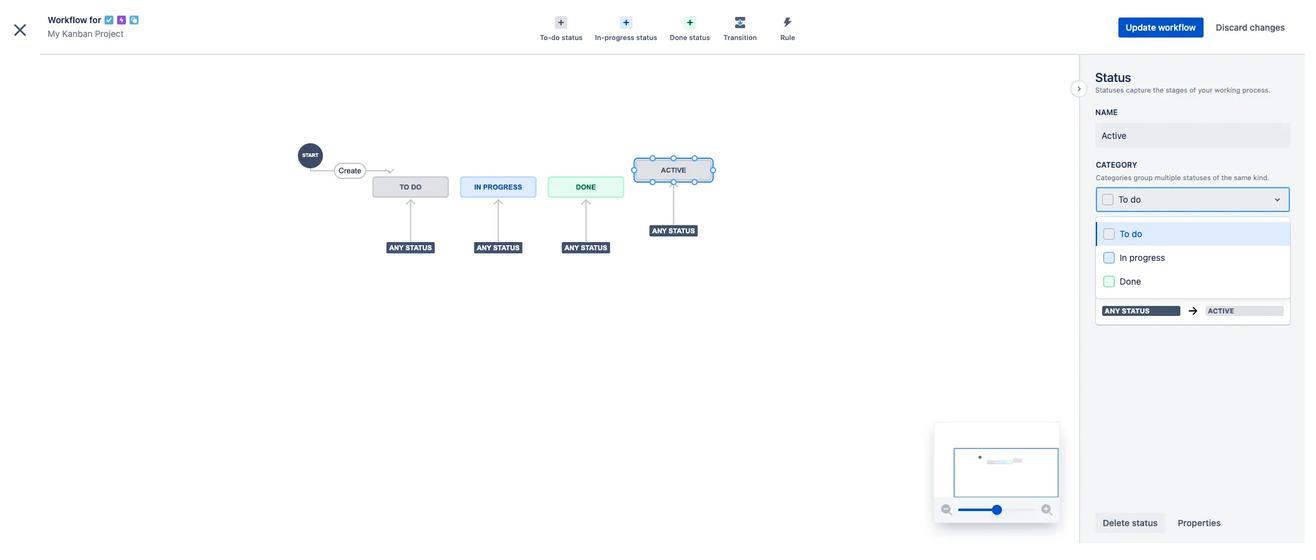Task type: locate. For each thing, give the bounding box(es) containing it.
1 horizontal spatial of
[[1213, 173, 1220, 181]]

changes
[[1250, 22, 1285, 33]]

0 horizontal spatial to
[[1136, 251, 1143, 259]]

0 vertical spatial progress
[[605, 33, 634, 41]]

group
[[5, 229, 145, 297], [5, 229, 145, 263], [5, 263, 145, 297]]

multiple
[[1155, 173, 1181, 181]]

allow issues in any status to move to this one
[[1114, 265, 1279, 289]]

banner
[[0, 0, 1305, 35]]

move inside the transitions connect statuses. they represent actions people take to move issues through your workflow.
[[1145, 251, 1163, 259]]

they
[[1195, 241, 1211, 249]]

0 vertical spatial do
[[551, 33, 560, 41]]

move
[[1145, 251, 1163, 259], [1229, 265, 1251, 276]]

0 horizontal spatial of
[[1190, 86, 1196, 94]]

statuses
[[1183, 173, 1211, 181]]

rule button
[[764, 13, 812, 43]]

1 horizontal spatial done
[[1120, 276, 1141, 287]]

of inside status statuses capture the stages of your working process.
[[1190, 86, 1196, 94]]

status
[[562, 33, 583, 41], [636, 33, 657, 41], [689, 33, 710, 41], [1192, 265, 1216, 276], [1132, 518, 1158, 529]]

do down group
[[1131, 194, 1141, 205]]

0 vertical spatial move
[[1145, 251, 1163, 259]]

the left stages
[[1153, 86, 1164, 94]]

1 vertical spatial project
[[86, 54, 116, 65]]

0 horizontal spatial issues
[[1138, 265, 1163, 276]]

1 horizontal spatial move
[[1229, 265, 1251, 276]]

progress inside popup button
[[605, 33, 634, 41]]

this
[[1264, 265, 1279, 276]]

1 horizontal spatial issues
[[1164, 251, 1185, 259]]

of right "statuses"
[[1213, 173, 1220, 181]]

status inside status statuses capture the stages of your working process.
[[1095, 70, 1131, 85]]

open image
[[1270, 193, 1285, 208]]

1 vertical spatial the
[[1221, 173, 1232, 181]]

in-progress status button
[[589, 13, 664, 43]]

to right take
[[1136, 251, 1143, 259]]

progress down connect
[[1129, 253, 1165, 263]]

status down through
[[1192, 265, 1216, 276]]

transitions inside the transitions connect statuses. they represent actions people take to move issues through your workflow.
[[1096, 241, 1132, 249]]

0 horizontal spatial active
[[1102, 130, 1127, 141]]

active down allow issues in any status to move to this one
[[1208, 307, 1234, 315]]

status inside delete status button
[[1132, 518, 1158, 529]]

1 horizontal spatial progress
[[1129, 253, 1165, 263]]

to do
[[1119, 194, 1141, 205], [1120, 229, 1142, 239]]

1 vertical spatial transitions
[[1096, 241, 1132, 249]]

move inside allow issues in any status to move to this one
[[1229, 265, 1251, 276]]

1 vertical spatial my
[[38, 54, 50, 65]]

progress
[[605, 33, 634, 41], [1129, 253, 1165, 263]]

status
[[1095, 70, 1131, 85], [1122, 307, 1150, 315]]

for
[[89, 14, 101, 25]]

transitions for transitions
[[1096, 228, 1148, 237]]

progress for in-
[[605, 33, 634, 41]]

to down categories on the top right
[[1119, 194, 1128, 205]]

any
[[1175, 265, 1189, 276]]

2 transitions from the top
[[1096, 241, 1132, 249]]

1 vertical spatial of
[[1213, 173, 1220, 181]]

to do up connect
[[1120, 229, 1142, 239]]

do left in-
[[551, 33, 560, 41]]

in progress
[[1120, 253, 1165, 263]]

status right to- at the left top of page
[[562, 33, 583, 41]]

issues
[[1164, 251, 1185, 259], [1138, 265, 1163, 276]]

status inside allow issues in any status to move to this one
[[1192, 265, 1216, 276]]

my kanban project link
[[48, 26, 124, 41]]

0 vertical spatial my
[[48, 28, 60, 39]]

1 vertical spatial done
[[1120, 276, 1141, 287]]

kanban down my kanban project 'link'
[[52, 54, 84, 65]]

done
[[670, 33, 687, 41], [1120, 276, 1141, 287]]

your left working
[[1198, 86, 1213, 94]]

to-do status button
[[534, 13, 589, 43]]

the left 'same' in the top right of the page
[[1221, 173, 1232, 181]]

transitions up take
[[1096, 228, 1148, 237]]

to-do status
[[540, 33, 583, 41]]

0 vertical spatial of
[[1190, 86, 1196, 94]]

1 vertical spatial move
[[1229, 265, 1251, 276]]

primary element
[[8, 0, 1067, 35]]

0 horizontal spatial move
[[1145, 251, 1163, 259]]

1 transitions from the top
[[1096, 228, 1148, 237]]

1 vertical spatial to
[[1120, 229, 1130, 239]]

stages
[[1166, 86, 1188, 94]]

update
[[1126, 22, 1156, 33]]

0 vertical spatial to do
[[1119, 194, 1141, 205]]

active
[[1102, 130, 1127, 141], [1208, 307, 1234, 315]]

status right delete
[[1132, 518, 1158, 529]]

0 vertical spatial the
[[1153, 86, 1164, 94]]

0 vertical spatial done
[[670, 33, 687, 41]]

project down for at the left of page
[[95, 28, 124, 39]]

0 vertical spatial active
[[1102, 130, 1127, 141]]

issues down statuses.
[[1164, 251, 1185, 259]]

1 vertical spatial progress
[[1129, 253, 1165, 263]]

transitions
[[1096, 228, 1148, 237], [1096, 241, 1132, 249]]

actions
[[1246, 241, 1270, 249]]

close workflow editor image
[[10, 20, 30, 40]]

0 vertical spatial my kanban project
[[48, 28, 124, 39]]

do up connect
[[1132, 229, 1142, 239]]

status left transition
[[689, 33, 710, 41]]

done inside popup button
[[670, 33, 687, 41]]

0 vertical spatial kanban
[[62, 28, 93, 39]]

status inside to-do status 'popup button'
[[562, 33, 583, 41]]

Zoom level range field
[[958, 498, 1036, 523]]

issues down in progress on the right top
[[1138, 265, 1163, 276]]

0 vertical spatial your
[[1198, 86, 1213, 94]]

done right in-progress status
[[670, 33, 687, 41]]

status inside done status popup button
[[689, 33, 710, 41]]

1 horizontal spatial active
[[1208, 307, 1234, 315]]

1 vertical spatial status
[[1122, 307, 1150, 315]]

to-
[[540, 33, 551, 41]]

statuses
[[1095, 86, 1124, 94]]

0 vertical spatial transitions
[[1096, 228, 1148, 237]]

my kanban project down my kanban project 'link'
[[38, 54, 116, 65]]

do
[[551, 33, 560, 41], [1131, 194, 1141, 205], [1132, 229, 1142, 239]]

discard
[[1216, 22, 1248, 33]]

0 horizontal spatial your
[[1198, 86, 1213, 94]]

workflow
[[1158, 22, 1196, 33]]

project down my kanban project 'link'
[[86, 54, 116, 65]]

Search field
[[1067, 8, 1192, 28]]

in
[[1120, 253, 1127, 263]]

1 horizontal spatial the
[[1221, 173, 1232, 181]]

group
[[1134, 173, 1153, 181]]

status inside the in-progress status popup button
[[636, 33, 657, 41]]

transition
[[724, 33, 757, 41]]

0 horizontal spatial progress
[[605, 33, 634, 41]]

status up statuses
[[1095, 70, 1131, 85]]

people
[[1096, 251, 1118, 259]]

to left this
[[1253, 265, 1262, 276]]

my
[[48, 28, 60, 39], [38, 54, 50, 65]]

status right any
[[1122, 307, 1150, 315]]

any
[[1105, 307, 1120, 315]]

issues inside allow issues in any status to move to this one
[[1138, 265, 1163, 276]]

0 vertical spatial project
[[95, 28, 124, 39]]

to up take
[[1120, 229, 1130, 239]]

0 horizontal spatial the
[[1153, 86, 1164, 94]]

of right stages
[[1190, 86, 1196, 94]]

of inside category categories group multiple statuses of the same kind.
[[1213, 173, 1220, 181]]

to
[[1119, 194, 1128, 205], [1120, 229, 1130, 239]]

one
[[1114, 278, 1129, 289]]

done down allow
[[1120, 276, 1141, 287]]

2 vertical spatial do
[[1132, 229, 1142, 239]]

to down represent
[[1219, 265, 1227, 276]]

1 vertical spatial active
[[1208, 307, 1234, 315]]

my kanban project
[[48, 28, 124, 39], [38, 54, 116, 65]]

active down name
[[1102, 130, 1127, 141]]

to inside the transitions connect statuses. they represent actions people take to move issues through your workflow.
[[1136, 251, 1143, 259]]

0 vertical spatial issues
[[1164, 251, 1185, 259]]

transitions for transitions connect statuses. they represent actions people take to move issues through your workflow.
[[1096, 241, 1132, 249]]

jira software image
[[33, 10, 117, 25], [33, 10, 117, 25]]

your down represent
[[1215, 251, 1229, 259]]

my kanban project down for at the left of page
[[48, 28, 124, 39]]

process.
[[1243, 86, 1271, 94]]

the inside category categories group multiple statuses of the same kind.
[[1221, 173, 1232, 181]]

kanban down workflow for
[[62, 28, 93, 39]]

workflow for
[[48, 14, 101, 25]]

status left done status
[[636, 33, 657, 41]]

of for category
[[1213, 173, 1220, 181]]

1 vertical spatial issues
[[1138, 265, 1163, 276]]

transitions up people
[[1096, 241, 1132, 249]]

0 horizontal spatial done
[[670, 33, 687, 41]]

0 vertical spatial status
[[1095, 70, 1131, 85]]

1 vertical spatial kanban
[[52, 54, 84, 65]]

kind.
[[1254, 173, 1270, 181]]

your
[[1198, 86, 1213, 94], [1215, 251, 1229, 259]]

move down workflow. on the right of the page
[[1229, 265, 1251, 276]]

to do down group
[[1119, 194, 1141, 205]]

1 horizontal spatial your
[[1215, 251, 1229, 259]]

through
[[1187, 251, 1213, 259]]

transition button
[[716, 13, 764, 43]]

your inside the transitions connect statuses. they represent actions people take to move issues through your workflow.
[[1215, 251, 1229, 259]]

progress right to-do status
[[605, 33, 634, 41]]

to
[[1136, 251, 1143, 259], [1219, 265, 1227, 276], [1253, 265, 1262, 276]]

kanban
[[62, 28, 93, 39], [52, 54, 84, 65]]

the
[[1153, 86, 1164, 94], [1221, 173, 1232, 181]]

zoom in image
[[1040, 503, 1055, 518]]

your inside status statuses capture the stages of your working process.
[[1198, 86, 1213, 94]]

project
[[95, 28, 124, 39], [86, 54, 116, 65]]

1 vertical spatial your
[[1215, 251, 1229, 259]]

of
[[1190, 86, 1196, 94], [1213, 173, 1220, 181]]

represent
[[1213, 241, 1244, 249]]

move down connect
[[1145, 251, 1163, 259]]



Task type: vqa. For each thing, say whether or not it's contained in the screenshot.
Kanban to the bottom
yes



Task type: describe. For each thing, give the bounding box(es) containing it.
create transition image
[[1273, 227, 1283, 237]]

transitions connect statuses. they represent actions people take to move issues through your workflow.
[[1096, 241, 1270, 259]]

2 horizontal spatial to
[[1253, 265, 1262, 276]]

1 vertical spatial to do
[[1120, 229, 1142, 239]]

take
[[1120, 251, 1134, 259]]

delete
[[1103, 518, 1130, 529]]

properties button
[[1170, 514, 1228, 534]]

categories
[[1096, 173, 1132, 181]]

1 vertical spatial my kanban project
[[38, 54, 116, 65]]

allow
[[1114, 265, 1135, 276]]

project inside 'link'
[[95, 28, 124, 39]]

name
[[1095, 108, 1118, 117]]

discard changes button
[[1209, 18, 1293, 38]]

rule
[[780, 33, 795, 41]]

properties
[[1178, 518, 1221, 529]]

category
[[1096, 160, 1137, 170]]

done status
[[670, 33, 710, 41]]

delete status
[[1103, 518, 1158, 529]]

statuses.
[[1163, 241, 1193, 249]]

done for done
[[1120, 276, 1141, 287]]

any status
[[1105, 307, 1150, 315]]

0 vertical spatial to
[[1119, 194, 1128, 205]]

discard changes
[[1216, 22, 1285, 33]]

capture
[[1126, 86, 1151, 94]]

delete status button
[[1095, 514, 1165, 534]]

do inside 'popup button'
[[551, 33, 560, 41]]

in-progress status
[[595, 33, 657, 41]]

kanban inside 'link'
[[62, 28, 93, 39]]

connect
[[1134, 241, 1161, 249]]

you're in the workflow viewfinder, use the arrow keys to move it element
[[934, 423, 1060, 498]]

working
[[1215, 86, 1241, 94]]

my inside 'link'
[[48, 28, 60, 39]]

done for done status
[[670, 33, 687, 41]]

1 horizontal spatial to
[[1219, 265, 1227, 276]]

workflow.
[[1231, 251, 1262, 259]]

update workflow button
[[1118, 18, 1204, 38]]

update workflow
[[1126, 22, 1196, 33]]

in-
[[595, 33, 605, 41]]

done status button
[[664, 13, 716, 43]]

workflow
[[48, 14, 87, 25]]

in
[[1165, 265, 1173, 276]]

the inside status statuses capture the stages of your working process.
[[1153, 86, 1164, 94]]

same
[[1234, 173, 1252, 181]]

1 vertical spatial do
[[1131, 194, 1141, 205]]

category categories group multiple statuses of the same kind.
[[1096, 160, 1270, 181]]

issues inside the transitions connect statuses. they represent actions people take to move issues through your workflow.
[[1164, 251, 1185, 259]]

zoom out image
[[939, 503, 955, 518]]

of for status
[[1190, 86, 1196, 94]]

progress for in
[[1129, 253, 1165, 263]]

status statuses capture the stages of your working process.
[[1095, 70, 1271, 94]]



